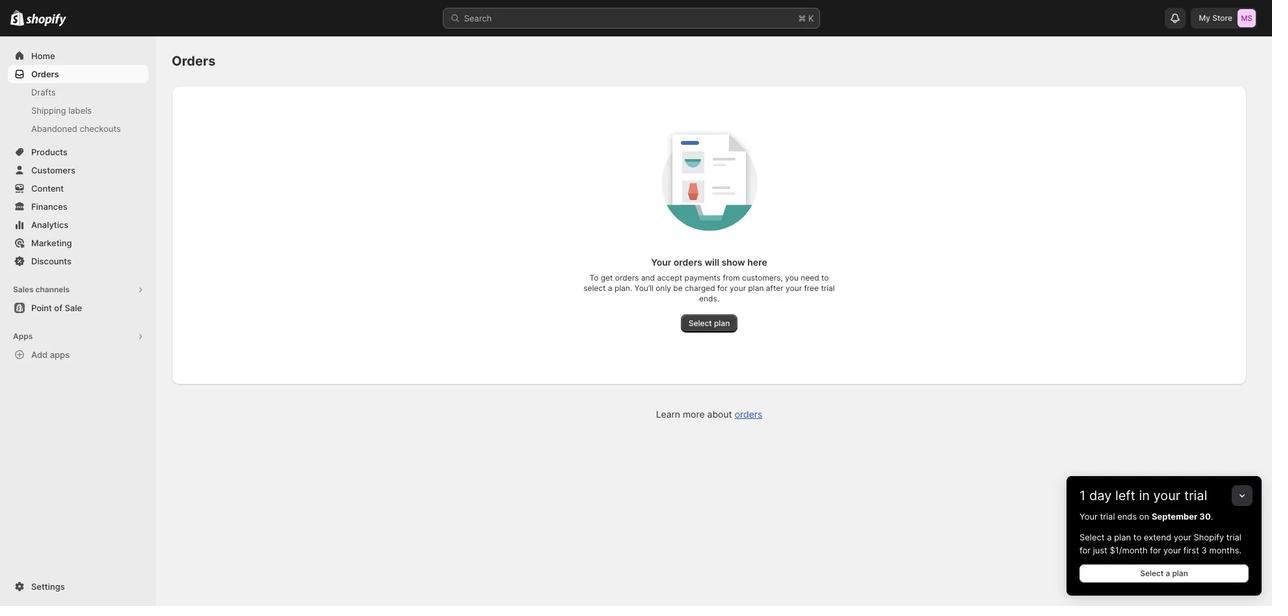Task type: describe. For each thing, give the bounding box(es) containing it.
shopify image
[[10, 10, 24, 26]]

store
[[1213, 13, 1233, 23]]

your trial ends on september 30 .
[[1080, 512, 1213, 522]]

2 horizontal spatial for
[[1150, 546, 1161, 556]]

for inside your orders will show here to get orders and accept payments from customers, you need to select a plan. you'll only be charged for your plan after your free trial ends.
[[717, 284, 728, 293]]

1 horizontal spatial orders
[[172, 53, 216, 69]]

1 day left in your trial element
[[1067, 511, 1262, 596]]

select for select plan
[[689, 319, 712, 328]]

1 day left in your trial button
[[1067, 477, 1262, 504]]

your orders will show here to get orders and accept payments from customers, you need to select a plan. you'll only be charged for your plan after your free trial ends.
[[584, 257, 835, 304]]

here
[[748, 257, 767, 268]]

in
[[1139, 488, 1150, 504]]

select a plan link
[[1080, 565, 1249, 583]]

you
[[785, 273, 799, 283]]

first
[[1184, 546, 1199, 556]]

apps
[[50, 350, 70, 360]]

settings
[[31, 582, 65, 593]]

months.
[[1209, 546, 1242, 556]]

about
[[707, 409, 732, 420]]

ends.
[[699, 294, 719, 304]]

point of sale link
[[8, 299, 148, 317]]

search
[[464, 13, 492, 23]]

home
[[31, 51, 55, 61]]

and
[[641, 273, 655, 283]]

trial inside the select a plan to extend your shopify trial for just $1/month for your first 3 months.
[[1227, 533, 1242, 543]]

plan.
[[615, 284, 632, 293]]

1 day left in your trial
[[1080, 488, 1207, 504]]

orders link
[[735, 409, 762, 420]]

plan inside the select a plan to extend your shopify trial for just $1/month for your first 3 months.
[[1114, 533, 1131, 543]]

my
[[1199, 13, 1210, 23]]

payments
[[685, 273, 721, 283]]

trial inside your orders will show here to get orders and accept payments from customers, you need to select a plan. you'll only be charged for your plan after your free trial ends.
[[821, 284, 835, 293]]

orders link
[[8, 65, 148, 83]]

add apps button
[[8, 346, 148, 364]]

select for select a plan to extend your shopify trial for just $1/month for your first 3 months.
[[1080, 533, 1105, 543]]

select for select a plan
[[1140, 569, 1164, 579]]

marketing link
[[8, 234, 148, 252]]

sales channels button
[[8, 281, 148, 299]]

on
[[1139, 512, 1149, 522]]

learn more about orders
[[656, 409, 762, 420]]

your down from
[[730, 284, 746, 293]]

shipping labels link
[[8, 101, 148, 120]]

be
[[673, 284, 683, 293]]

need
[[801, 273, 819, 283]]

more
[[683, 409, 705, 420]]

my store
[[1199, 13, 1233, 23]]

september
[[1152, 512, 1198, 522]]

select
[[584, 284, 606, 293]]

to
[[590, 273, 599, 283]]

your up first
[[1174, 533, 1191, 543]]

to inside the select a plan to extend your shopify trial for just $1/month for your first 3 months.
[[1133, 533, 1142, 543]]

plan inside your orders will show here to get orders and accept payments from customers, you need to select a plan. you'll only be charged for your plan after your free trial ends.
[[748, 284, 764, 293]]

ends
[[1118, 512, 1137, 522]]

0 horizontal spatial orders
[[615, 273, 639, 283]]

orders inside orders link
[[31, 69, 59, 79]]

settings link
[[8, 578, 148, 596]]

analytics link
[[8, 216, 148, 234]]

a inside your orders will show here to get orders and accept payments from customers, you need to select a plan. you'll only be charged for your plan after your free trial ends.
[[608, 284, 612, 293]]

content
[[31, 183, 64, 194]]

you'll
[[635, 284, 654, 293]]

customers link
[[8, 161, 148, 180]]

drafts link
[[8, 83, 148, 101]]

customers
[[31, 165, 75, 176]]

add apps
[[31, 350, 70, 360]]

.
[[1211, 512, 1213, 522]]

discounts link
[[8, 252, 148, 271]]

show
[[722, 257, 745, 268]]

accept
[[657, 273, 682, 283]]

30
[[1200, 512, 1211, 522]]

sales
[[13, 285, 34, 295]]

0 vertical spatial orders
[[674, 257, 702, 268]]

analytics
[[31, 220, 68, 230]]

charged
[[685, 284, 715, 293]]

apps
[[13, 332, 33, 341]]

sale
[[65, 303, 82, 313]]

a for select a plan to extend your shopify trial for just $1/month for your first 3 months.
[[1107, 533, 1112, 543]]

your for orders
[[651, 257, 671, 268]]

drafts
[[31, 87, 56, 98]]

shipping
[[31, 105, 66, 116]]

your inside dropdown button
[[1154, 488, 1181, 504]]

checkouts
[[80, 124, 121, 134]]

finances
[[31, 202, 68, 212]]

content link
[[8, 180, 148, 198]]



Task type: locate. For each thing, give the bounding box(es) containing it.
0 vertical spatial to
[[821, 273, 829, 283]]

select
[[689, 319, 712, 328], [1080, 533, 1105, 543], [1140, 569, 1164, 579]]

your
[[730, 284, 746, 293], [786, 284, 802, 293], [1154, 488, 1181, 504], [1174, 533, 1191, 543], [1164, 546, 1181, 556]]

add
[[31, 350, 48, 360]]

point of sale button
[[0, 299, 156, 317]]

orders up plan.
[[615, 273, 639, 283]]

a inside the select a plan to extend your shopify trial for just $1/month for your first 3 months.
[[1107, 533, 1112, 543]]

trial up 30
[[1184, 488, 1207, 504]]

1 horizontal spatial to
[[1133, 533, 1142, 543]]

for left just
[[1080, 546, 1091, 556]]

2 vertical spatial a
[[1166, 569, 1170, 579]]

trial up the months.
[[1227, 533, 1242, 543]]

left
[[1115, 488, 1136, 504]]

2 vertical spatial orders
[[735, 409, 762, 420]]

shopify
[[1194, 533, 1224, 543]]

extend
[[1144, 533, 1171, 543]]

your
[[651, 257, 671, 268], [1080, 512, 1098, 522]]

products link
[[8, 143, 148, 161]]

discounts
[[31, 256, 72, 267]]

select down the ends.
[[689, 319, 712, 328]]

your down 1 on the right bottom of the page
[[1080, 512, 1098, 522]]

to
[[821, 273, 829, 283], [1133, 533, 1142, 543]]

plan down customers,
[[748, 284, 764, 293]]

abandoned checkouts link
[[8, 120, 148, 138]]

select a plan
[[1140, 569, 1188, 579]]

to up $1/month
[[1133, 533, 1142, 543]]

your left first
[[1164, 546, 1181, 556]]

1
[[1080, 488, 1086, 504]]

⌘
[[798, 13, 806, 23]]

2 horizontal spatial select
[[1140, 569, 1164, 579]]

trial
[[821, 284, 835, 293], [1184, 488, 1207, 504], [1100, 512, 1115, 522], [1227, 533, 1242, 543]]

from
[[723, 273, 740, 283]]

1 vertical spatial a
[[1107, 533, 1112, 543]]

your up accept
[[651, 257, 671, 268]]

1 horizontal spatial a
[[1107, 533, 1112, 543]]

1 horizontal spatial for
[[1080, 546, 1091, 556]]

1 horizontal spatial select
[[1080, 533, 1105, 543]]

trial left ends
[[1100, 512, 1115, 522]]

a
[[608, 284, 612, 293], [1107, 533, 1112, 543], [1166, 569, 1170, 579]]

labels
[[68, 105, 92, 116]]

⌘ k
[[798, 13, 814, 23]]

0 horizontal spatial for
[[717, 284, 728, 293]]

customers,
[[742, 273, 783, 283]]

$1/month
[[1110, 546, 1148, 556]]

abandoned checkouts
[[31, 124, 121, 134]]

your down you
[[786, 284, 802, 293]]

point of sale
[[31, 303, 82, 313]]

only
[[656, 284, 671, 293]]

free
[[804, 284, 819, 293]]

select down the select a plan to extend your shopify trial for just $1/month for your first 3 months. in the right bottom of the page
[[1140, 569, 1164, 579]]

apps button
[[8, 328, 148, 346]]

orders
[[172, 53, 216, 69], [31, 69, 59, 79]]

orders right about
[[735, 409, 762, 420]]

a down get
[[608, 284, 612, 293]]

products
[[31, 147, 68, 157]]

select plan link
[[681, 315, 738, 333]]

plan
[[748, 284, 764, 293], [714, 319, 730, 328], [1114, 533, 1131, 543], [1172, 569, 1188, 579]]

home link
[[8, 47, 148, 65]]

0 vertical spatial select
[[689, 319, 712, 328]]

learn
[[656, 409, 680, 420]]

point
[[31, 303, 52, 313]]

select up just
[[1080, 533, 1105, 543]]

0 horizontal spatial a
[[608, 284, 612, 293]]

select plan
[[689, 319, 730, 328]]

day
[[1089, 488, 1112, 504]]

your inside your orders will show here to get orders and accept payments from customers, you need to select a plan. you'll only be charged for your plan after your free trial ends.
[[651, 257, 671, 268]]

abandoned
[[31, 124, 77, 134]]

plan up $1/month
[[1114, 533, 1131, 543]]

0 vertical spatial a
[[608, 284, 612, 293]]

0 horizontal spatial to
[[821, 273, 829, 283]]

get
[[601, 273, 613, 283]]

for down from
[[717, 284, 728, 293]]

select inside the select a plan to extend your shopify trial for just $1/month for your first 3 months.
[[1080, 533, 1105, 543]]

will
[[705, 257, 719, 268]]

sales channels
[[13, 285, 70, 295]]

select a plan to extend your shopify trial for just $1/month for your first 3 months.
[[1080, 533, 1242, 556]]

1 vertical spatial your
[[1080, 512, 1098, 522]]

for
[[717, 284, 728, 293], [1080, 546, 1091, 556], [1150, 546, 1161, 556]]

of
[[54, 303, 62, 313]]

to right need on the top right of the page
[[821, 273, 829, 283]]

after
[[766, 284, 784, 293]]

your up september
[[1154, 488, 1181, 504]]

orders up payments
[[674, 257, 702, 268]]

just
[[1093, 546, 1108, 556]]

your for trial
[[1080, 512, 1098, 522]]

to inside your orders will show here to get orders and accept payments from customers, you need to select a plan. you'll only be charged for your plan after your free trial ends.
[[821, 273, 829, 283]]

plan down first
[[1172, 569, 1188, 579]]

shopify image
[[26, 13, 66, 26]]

a down the select a plan to extend your shopify trial for just $1/month for your first 3 months. in the right bottom of the page
[[1166, 569, 1170, 579]]

1 vertical spatial orders
[[615, 273, 639, 283]]

trial right free
[[821, 284, 835, 293]]

channels
[[35, 285, 70, 295]]

trial inside dropdown button
[[1184, 488, 1207, 504]]

1 horizontal spatial your
[[1080, 512, 1098, 522]]

1 vertical spatial to
[[1133, 533, 1142, 543]]

2 vertical spatial select
[[1140, 569, 1164, 579]]

a up just
[[1107, 533, 1112, 543]]

a for select a plan
[[1166, 569, 1170, 579]]

0 vertical spatial your
[[651, 257, 671, 268]]

2 horizontal spatial orders
[[735, 409, 762, 420]]

marketing
[[31, 238, 72, 248]]

0 horizontal spatial select
[[689, 319, 712, 328]]

k
[[808, 13, 814, 23]]

1 vertical spatial select
[[1080, 533, 1105, 543]]

my store image
[[1238, 9, 1256, 27]]

0 horizontal spatial your
[[651, 257, 671, 268]]

3
[[1202, 546, 1207, 556]]

for down extend at the bottom of page
[[1150, 546, 1161, 556]]

0 horizontal spatial orders
[[31, 69, 59, 79]]

plan down the ends.
[[714, 319, 730, 328]]

2 horizontal spatial a
[[1166, 569, 1170, 579]]

orders
[[674, 257, 702, 268], [615, 273, 639, 283], [735, 409, 762, 420]]

1 horizontal spatial orders
[[674, 257, 702, 268]]

finances link
[[8, 198, 148, 216]]

shipping labels
[[31, 105, 92, 116]]



Task type: vqa. For each thing, say whether or not it's contained in the screenshot.
the left the Select
yes



